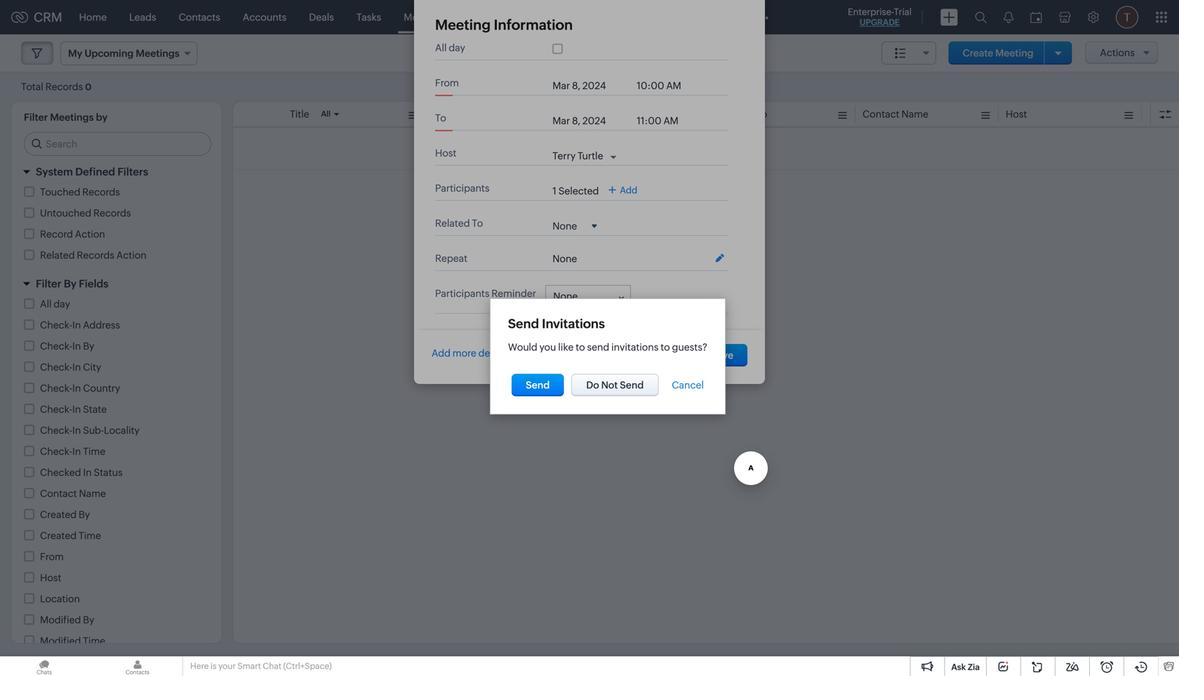 Task type: locate. For each thing, give the bounding box(es) containing it.
0 horizontal spatial day
[[54, 298, 70, 310]]

0 horizontal spatial action
[[75, 229, 105, 240]]

total records 0
[[21, 81, 92, 92]]

1 horizontal spatial add
[[620, 185, 638, 196]]

guests?
[[672, 341, 708, 353]]

modified for modified time
[[40, 635, 81, 647]]

cancel link
[[672, 379, 704, 391]]

action
[[75, 229, 105, 240], [116, 250, 147, 261]]

in up the check-in state
[[72, 383, 81, 394]]

1 horizontal spatial contact name
[[863, 108, 929, 120]]

add more details link
[[432, 348, 509, 359]]

0 vertical spatial none
[[553, 253, 577, 264]]

by for created
[[79, 509, 90, 520]]

filter down total
[[24, 112, 48, 123]]

crm link
[[11, 10, 62, 24]]

in for by
[[72, 341, 81, 352]]

1 vertical spatial add
[[432, 348, 451, 359]]

all down the meetings link
[[435, 42, 447, 53]]

untouched
[[40, 207, 91, 219]]

2 horizontal spatial host
[[1006, 108, 1027, 120]]

add for add link
[[620, 185, 638, 196]]

reports link
[[502, 0, 560, 34]]

0 horizontal spatial all
[[40, 298, 52, 310]]

0 vertical spatial time
[[83, 446, 105, 457]]

from for all day
[[435, 77, 459, 88]]

0 horizontal spatial meeting
[[435, 17, 491, 33]]

0 horizontal spatial related
[[40, 250, 75, 261]]

0 vertical spatial meeting
[[435, 17, 491, 33]]

records down 'touched records'
[[93, 207, 131, 219]]

time down modified by
[[83, 635, 105, 647]]

in for country
[[72, 383, 81, 394]]

5 check- from the top
[[40, 404, 72, 415]]

add for add more details
[[432, 348, 451, 359]]

0 vertical spatial contact
[[863, 108, 900, 120]]

meeting information
[[435, 17, 573, 33]]

none up the invitations
[[553, 291, 578, 302]]

time
[[83, 446, 105, 457], [79, 530, 101, 541], [83, 635, 105, 647]]

terry turtle
[[553, 150, 603, 161]]

meeting right create
[[996, 47, 1034, 59]]

contacts
[[179, 12, 220, 23]]

by left fields
[[64, 278, 77, 290]]

tasks link
[[345, 0, 393, 34]]

records
[[45, 81, 83, 92], [82, 186, 120, 198], [93, 207, 131, 219], [77, 250, 114, 261]]

contact
[[863, 108, 900, 120], [40, 488, 77, 499]]

2 participants from the top
[[435, 288, 490, 299]]

0 horizontal spatial meetings
[[50, 112, 94, 123]]

1 created from the top
[[40, 509, 77, 520]]

6 check- from the top
[[40, 425, 72, 436]]

0 vertical spatial host
[[1006, 108, 1027, 120]]

1 vertical spatial meeting
[[996, 47, 1034, 59]]

1 horizontal spatial to
[[661, 341, 670, 353]]

check- up check-in city
[[40, 341, 72, 352]]

filter for filter by fields
[[36, 278, 61, 290]]

1 participants from the top
[[435, 183, 490, 194]]

1 horizontal spatial action
[[116, 250, 147, 261]]

tasks
[[357, 12, 381, 23]]

participants
[[435, 183, 490, 194], [435, 288, 490, 299]]

day down filter by fields
[[54, 298, 70, 310]]

add
[[620, 185, 638, 196], [432, 348, 451, 359]]

0 vertical spatial from
[[435, 77, 459, 88]]

check- down check-in city
[[40, 383, 72, 394]]

1 vertical spatial day
[[54, 298, 70, 310]]

1 vertical spatial related
[[435, 218, 470, 229]]

all right title
[[321, 110, 331, 118]]

upgrade
[[860, 18, 900, 27]]

add left more
[[432, 348, 451, 359]]

0 vertical spatial add
[[620, 185, 638, 196]]

1 horizontal spatial host
[[435, 147, 457, 159]]

related to
[[720, 108, 768, 120], [435, 218, 483, 229]]

meetings left by
[[50, 112, 94, 123]]

filter left fields
[[36, 278, 61, 290]]

0 vertical spatial modified
[[40, 614, 81, 626]]

record
[[40, 229, 73, 240]]

2 vertical spatial from
[[40, 551, 64, 562]]

none for participants reminder
[[553, 291, 578, 302]]

created down created by
[[40, 530, 77, 541]]

1 vertical spatial created
[[40, 530, 77, 541]]

0 vertical spatial name
[[902, 108, 929, 120]]

check- up "check-in time"
[[40, 425, 72, 436]]

logo image
[[11, 12, 28, 23]]

0 vertical spatial day
[[449, 42, 465, 53]]

created
[[40, 509, 77, 520], [40, 530, 77, 541]]

3 check- from the top
[[40, 362, 72, 373]]

in left the status at the bottom left
[[83, 467, 92, 478]]

0 horizontal spatial to
[[576, 341, 585, 353]]

modified
[[40, 614, 81, 626], [40, 635, 81, 647]]

all down filter by fields
[[40, 298, 52, 310]]

by for modified
[[83, 614, 94, 626]]

from for title
[[433, 108, 457, 120]]

0 horizontal spatial contact name
[[40, 488, 106, 499]]

mmm d, yyyy text field
[[553, 115, 630, 126]]

0 horizontal spatial add
[[432, 348, 451, 359]]

1
[[553, 185, 557, 197]]

in up checked in status
[[72, 446, 81, 457]]

created up created time
[[40, 509, 77, 520]]

0 horizontal spatial name
[[79, 488, 106, 499]]

0 vertical spatial meetings
[[404, 12, 446, 23]]

to left guests?
[[661, 341, 670, 353]]

by up city at the bottom of page
[[83, 341, 94, 352]]

all day down the meetings link
[[435, 42, 465, 53]]

1 vertical spatial participants
[[435, 288, 490, 299]]

0 horizontal spatial host
[[40, 572, 61, 583]]

0 vertical spatial participants
[[435, 183, 490, 194]]

meeting left 'reports'
[[435, 17, 491, 33]]

by up modified time
[[83, 614, 94, 626]]

cancel
[[672, 379, 704, 391]]

None button
[[628, 344, 690, 367], [698, 344, 748, 367], [512, 374, 564, 396], [572, 374, 659, 396], [628, 344, 690, 367], [698, 344, 748, 367], [512, 374, 564, 396], [572, 374, 659, 396]]

4 check- from the top
[[40, 383, 72, 394]]

0 vertical spatial all day
[[435, 42, 465, 53]]

1 vertical spatial host
[[435, 147, 457, 159]]

system defined filters
[[36, 166, 148, 178]]

country
[[83, 383, 120, 394]]

records up fields
[[77, 250, 114, 261]]

2 vertical spatial host
[[40, 572, 61, 583]]

analytics
[[572, 12, 613, 23]]

filter inside "dropdown button"
[[36, 278, 61, 290]]

(ctrl+space)
[[283, 661, 332, 671]]

check-in sub-locality
[[40, 425, 140, 436]]

meetings left calls
[[404, 12, 446, 23]]

check-in city
[[40, 362, 101, 373]]

total
[[21, 81, 43, 92]]

all day
[[435, 42, 465, 53], [40, 298, 70, 310]]

send
[[587, 341, 610, 353]]

deals link
[[298, 0, 345, 34]]

enterprise-
[[848, 7, 894, 17]]

in left sub-
[[72, 425, 81, 436]]

check-in time
[[40, 446, 105, 457]]

check-
[[40, 319, 72, 331], [40, 341, 72, 352], [40, 362, 72, 373], [40, 383, 72, 394], [40, 404, 72, 415], [40, 425, 72, 436], [40, 446, 72, 457]]

modified down location
[[40, 614, 81, 626]]

2 check- from the top
[[40, 341, 72, 352]]

in left state
[[72, 404, 81, 415]]

action up the related records action
[[75, 229, 105, 240]]

day down the calls link
[[449, 42, 465, 53]]

1 vertical spatial contact name
[[40, 488, 106, 499]]

0 horizontal spatial contact
[[40, 488, 77, 499]]

day
[[449, 42, 465, 53], [54, 298, 70, 310]]

by up created time
[[79, 509, 90, 520]]

1 vertical spatial time
[[79, 530, 101, 541]]

filter
[[24, 112, 48, 123], [36, 278, 61, 290]]

title
[[290, 108, 309, 120]]

records for untouched
[[93, 207, 131, 219]]

to
[[576, 341, 585, 353], [661, 341, 670, 353]]

none
[[553, 253, 577, 264], [553, 291, 578, 302]]

by for filter
[[64, 278, 77, 290]]

time down sub-
[[83, 446, 105, 457]]

by inside "dropdown button"
[[64, 278, 77, 290]]

check- up check-in by
[[40, 319, 72, 331]]

2 to from the left
[[661, 341, 670, 353]]

filter for filter meetings by
[[24, 112, 48, 123]]

time for created time
[[79, 530, 101, 541]]

all
[[435, 42, 447, 53], [321, 110, 331, 118], [40, 298, 52, 310]]

0 vertical spatial filter
[[24, 112, 48, 123]]

2 created from the top
[[40, 530, 77, 541]]

participants for participants
[[435, 183, 490, 194]]

records down defined
[[82, 186, 120, 198]]

contact name
[[863, 108, 929, 120], [40, 488, 106, 499]]

2 modified from the top
[[40, 635, 81, 647]]

check-in state
[[40, 404, 107, 415]]

in up check-in by
[[72, 319, 81, 331]]

1 horizontal spatial related to
[[720, 108, 768, 120]]

records left the 0
[[45, 81, 83, 92]]

records for related
[[77, 250, 114, 261]]

1 horizontal spatial all day
[[435, 42, 465, 53]]

create menu image
[[941, 9, 958, 26]]

in left city at the bottom of page
[[72, 362, 81, 373]]

enterprise-trial upgrade
[[848, 7, 912, 27]]

check- down check-in by
[[40, 362, 72, 373]]

1 check- from the top
[[40, 319, 72, 331]]

created for created by
[[40, 509, 77, 520]]

by
[[64, 278, 77, 290], [83, 341, 94, 352], [79, 509, 90, 520], [83, 614, 94, 626]]

modified by
[[40, 614, 94, 626]]

1 horizontal spatial day
[[449, 42, 465, 53]]

0
[[85, 82, 92, 92]]

check- down check-in country
[[40, 404, 72, 415]]

related
[[720, 108, 754, 120], [435, 218, 470, 229], [40, 250, 75, 261]]

leads
[[129, 12, 156, 23]]

7 check- from the top
[[40, 446, 72, 457]]

none up send invitations
[[553, 253, 577, 264]]

analytics link
[[560, 0, 625, 34]]

1 vertical spatial all
[[321, 110, 331, 118]]

check- for check-in time
[[40, 446, 72, 457]]

all day down filter by fields
[[40, 298, 70, 310]]

time down created by
[[79, 530, 101, 541]]

1 modified from the top
[[40, 614, 81, 626]]

send invitations
[[508, 316, 605, 331]]

action up filter by fields "dropdown button"
[[116, 250, 147, 261]]

add right 'selected'
[[620, 185, 638, 196]]

1 vertical spatial filter
[[36, 278, 61, 290]]

in for status
[[83, 467, 92, 478]]

accounts
[[243, 12, 287, 23]]

calls
[[469, 12, 491, 23]]

1 horizontal spatial contact
[[863, 108, 900, 120]]

2 vertical spatial time
[[83, 635, 105, 647]]

check- up the checked
[[40, 446, 72, 457]]

deals
[[309, 12, 334, 23]]

in down the check-in address
[[72, 341, 81, 352]]

1 vertical spatial modified
[[40, 635, 81, 647]]

fields
[[79, 278, 109, 290]]

contacts image
[[93, 656, 182, 676]]

leads link
[[118, 0, 168, 34]]

home link
[[68, 0, 118, 34]]

1 horizontal spatial meeting
[[996, 47, 1034, 59]]

1 vertical spatial from
[[433, 108, 457, 120]]

name
[[902, 108, 929, 120], [79, 488, 106, 499]]

0 vertical spatial all
[[435, 42, 447, 53]]

1 horizontal spatial name
[[902, 108, 929, 120]]

1 vertical spatial none
[[553, 291, 578, 302]]

0 horizontal spatial related to
[[435, 218, 483, 229]]

2 horizontal spatial related
[[720, 108, 754, 120]]

modified down modified by
[[40, 635, 81, 647]]

your
[[218, 661, 236, 671]]

invitations
[[612, 341, 659, 353]]

1 horizontal spatial meetings
[[404, 12, 446, 23]]

0 vertical spatial created
[[40, 509, 77, 520]]

to right like
[[576, 341, 585, 353]]

participants for participants reminder
[[435, 288, 490, 299]]

terry
[[553, 150, 576, 161]]

1 vertical spatial all day
[[40, 298, 70, 310]]



Task type: vqa. For each thing, say whether or not it's contained in the screenshot.
Meetings to the top
yes



Task type: describe. For each thing, give the bounding box(es) containing it.
zia
[[968, 662, 980, 672]]

mmm d, yyyy text field
[[553, 80, 630, 91]]

in for city
[[72, 362, 81, 373]]

created time
[[40, 530, 101, 541]]

add link
[[609, 185, 638, 196]]

profile image
[[1116, 6, 1139, 28]]

check-in country
[[40, 383, 120, 394]]

turtle
[[578, 150, 603, 161]]

send
[[508, 316, 539, 331]]

filters
[[117, 166, 148, 178]]

in for address
[[72, 319, 81, 331]]

details
[[479, 348, 509, 359]]

hh:mm a text field
[[637, 80, 693, 91]]

Search text field
[[25, 133, 211, 155]]

create meeting
[[963, 47, 1034, 59]]

records for touched
[[82, 186, 120, 198]]

2 vertical spatial all
[[40, 298, 52, 310]]

check- for check-in state
[[40, 404, 72, 415]]

create meeting button
[[949, 41, 1048, 65]]

created by
[[40, 509, 90, 520]]

0 horizontal spatial all day
[[40, 298, 70, 310]]

defined
[[75, 166, 115, 178]]

2 horizontal spatial all
[[435, 42, 447, 53]]

check- for check-in by
[[40, 341, 72, 352]]

untouched records
[[40, 207, 131, 219]]

system defined filters button
[[11, 159, 222, 184]]

1 vertical spatial contact
[[40, 488, 77, 499]]

none for repeat
[[553, 253, 577, 264]]

check- for check-in address
[[40, 319, 72, 331]]

meetings link
[[393, 0, 458, 34]]

create menu element
[[932, 0, 967, 34]]

repeat
[[435, 253, 468, 264]]

0 vertical spatial related to
[[720, 108, 768, 120]]

crm
[[34, 10, 62, 24]]

records for total
[[45, 81, 83, 92]]

smart
[[238, 661, 261, 671]]

0 vertical spatial contact name
[[863, 108, 929, 120]]

1 horizontal spatial related
[[435, 218, 470, 229]]

you
[[540, 341, 556, 353]]

create
[[963, 47, 994, 59]]

1 vertical spatial name
[[79, 488, 106, 499]]

system
[[36, 166, 73, 178]]

accounts link
[[232, 0, 298, 34]]

2 vertical spatial related
[[40, 250, 75, 261]]

would
[[508, 341, 538, 353]]

invitations
[[542, 316, 605, 331]]

modified for modified by
[[40, 614, 81, 626]]

0 vertical spatial related
[[720, 108, 754, 120]]

locality
[[104, 425, 140, 436]]

calls link
[[458, 0, 502, 34]]

touched
[[40, 186, 80, 198]]

contacts link
[[168, 0, 232, 34]]

1 vertical spatial related to
[[435, 218, 483, 229]]

in for sub-
[[72, 425, 81, 436]]

1 vertical spatial action
[[116, 250, 147, 261]]

0 vertical spatial action
[[75, 229, 105, 240]]

check- for check-in sub-locality
[[40, 425, 72, 436]]

would you like to send invitations to guests?
[[508, 341, 708, 353]]

reminder
[[492, 288, 536, 299]]

filter meetings by
[[24, 112, 108, 123]]

trial
[[894, 7, 912, 17]]

like
[[558, 341, 574, 353]]

sub-
[[83, 425, 104, 436]]

filter by fields button
[[11, 271, 222, 296]]

1 vertical spatial meetings
[[50, 112, 94, 123]]

1 selected
[[553, 185, 599, 197]]

reports
[[513, 12, 549, 23]]

chats image
[[0, 656, 88, 676]]

filter by fields
[[36, 278, 109, 290]]

here
[[190, 661, 209, 671]]

information
[[494, 17, 573, 33]]

chat
[[263, 661, 282, 671]]

related records action
[[40, 250, 147, 261]]

search element
[[967, 0, 996, 34]]

ask
[[952, 662, 966, 672]]

checked
[[40, 467, 81, 478]]

more
[[453, 348, 477, 359]]

1 horizontal spatial all
[[321, 110, 331, 118]]

address
[[83, 319, 120, 331]]

hh:mm a text field
[[637, 115, 693, 126]]

state
[[83, 404, 107, 415]]

profile element
[[1108, 0, 1147, 34]]

check-in by
[[40, 341, 94, 352]]

modified time
[[40, 635, 105, 647]]

in for time
[[72, 446, 81, 457]]

check-in address
[[40, 319, 120, 331]]

add more details
[[432, 348, 509, 359]]

check- for check-in country
[[40, 383, 72, 394]]

meeting inside create meeting button
[[996, 47, 1034, 59]]

checked in status
[[40, 467, 123, 478]]

check- for check-in city
[[40, 362, 72, 373]]

touched records
[[40, 186, 120, 198]]

search image
[[975, 11, 987, 23]]

time for modified time
[[83, 635, 105, 647]]

here is your smart chat (ctrl+space)
[[190, 661, 332, 671]]

created for created time
[[40, 530, 77, 541]]

in for state
[[72, 404, 81, 415]]

city
[[83, 362, 101, 373]]

status
[[94, 467, 123, 478]]

by
[[96, 112, 108, 123]]

record action
[[40, 229, 105, 240]]

is
[[211, 661, 217, 671]]

participants reminder
[[435, 288, 536, 299]]

1 to from the left
[[576, 341, 585, 353]]

location
[[40, 593, 80, 605]]



